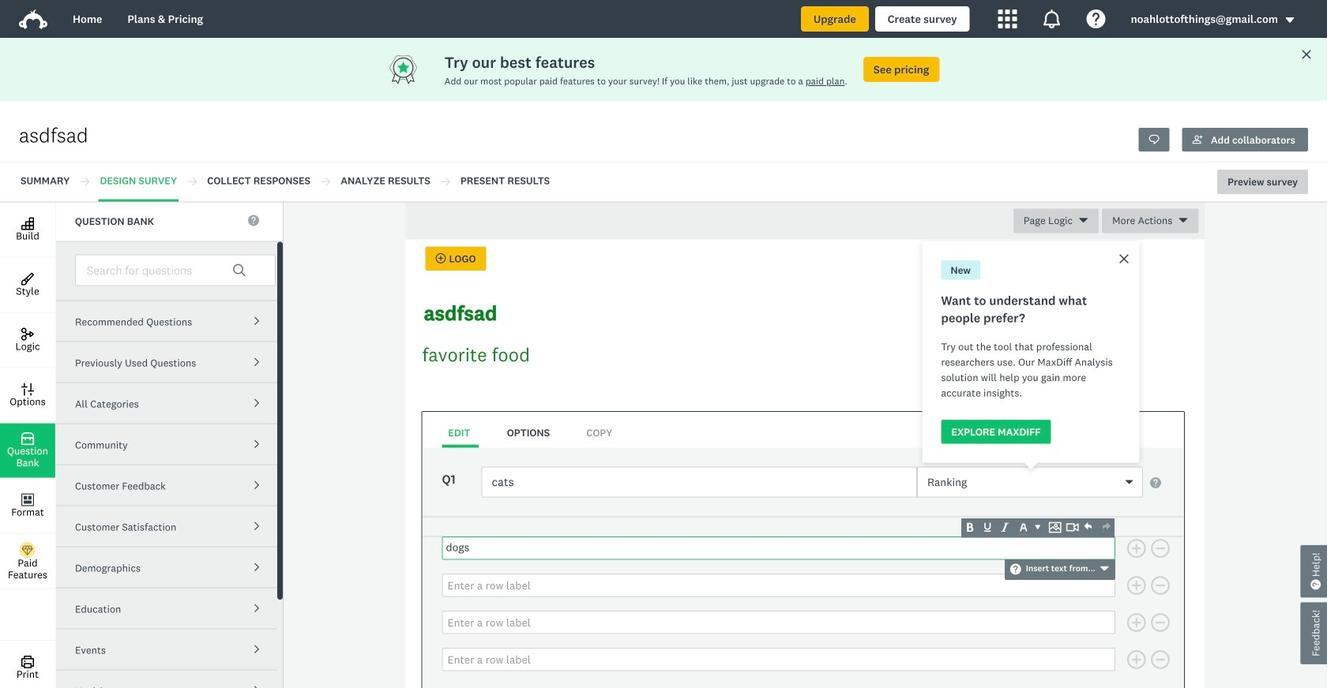 Task type: locate. For each thing, give the bounding box(es) containing it.
surveymonkey logo image
[[19, 9, 47, 29]]

products icon image
[[998, 9, 1017, 28], [1042, 9, 1061, 28]]

Search for questions text field
[[75, 255, 276, 286]]

1 horizontal spatial products icon image
[[1042, 9, 1061, 28]]

0 horizontal spatial products icon image
[[998, 9, 1017, 28]]



Task type: vqa. For each thing, say whether or not it's contained in the screenshot.
"search for questions" text box
yes



Task type: describe. For each thing, give the bounding box(es) containing it.
x image
[[1118, 253, 1130, 265]]

help icon image
[[1087, 9, 1106, 28]]

rewards image
[[388, 54, 444, 85]]

1 products icon image from the left
[[998, 9, 1017, 28]]

2 products icon image from the left
[[1042, 9, 1061, 28]]

dropdown arrow image
[[1284, 15, 1295, 26]]



